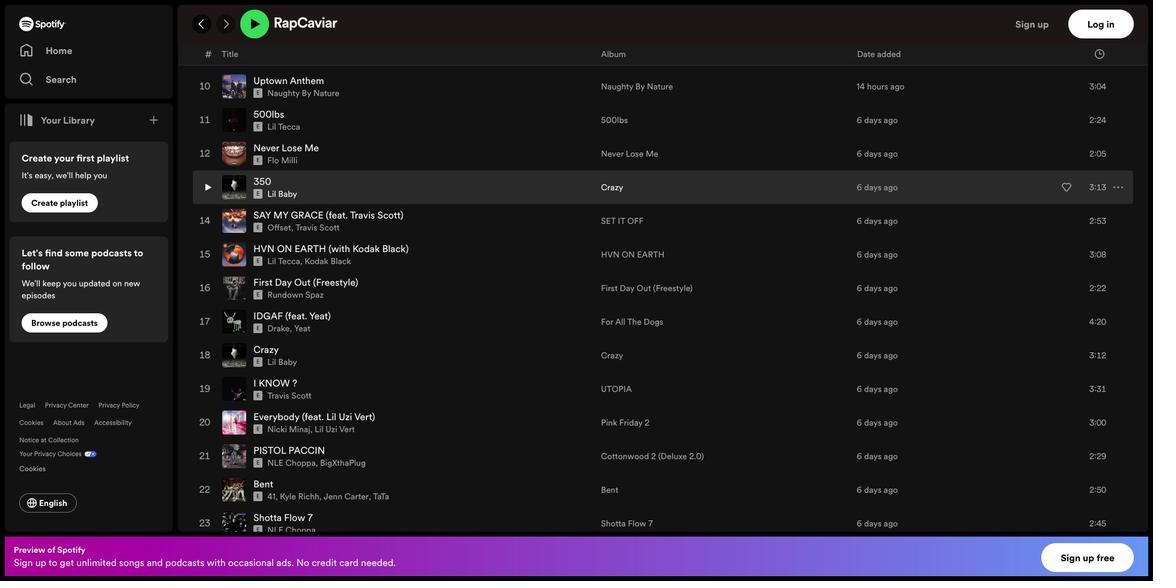 Task type: describe. For each thing, give the bounding box(es) containing it.
e inside 'bent e'
[[257, 493, 260, 501]]

utopia
[[601, 383, 632, 395]]

let's find some podcasts to follow we'll keep you updated on new episodes
[[22, 246, 143, 302]]

lil inside everybody (feat. lil uzi vert) e
[[326, 410, 336, 424]]

lil baby link for 350
[[267, 188, 297, 200]]

ago for shotta flow 7
[[884, 518, 898, 530]]

crazy inside cell
[[254, 343, 279, 356]]

, inside idgaf (feat. yeat) cell
[[290, 323, 292, 335]]

2:22
[[1090, 282, 1107, 294]]

ago for idgaf (feat. yeat)
[[884, 316, 898, 328]]

ftcu
[[254, 7, 278, 20]]

preview of spotify sign up to get unlimited songs and podcasts with occasional ads. no credit card needed.
[[14, 544, 396, 570]]

and
[[147, 556, 163, 570]]

idgaf (feat. yeat) link
[[254, 310, 331, 323]]

easy,
[[35, 169, 54, 181]]

playlist inside create playlist button
[[60, 197, 88, 209]]

rundown spaz link
[[267, 289, 324, 301]]

sign up free button
[[1042, 544, 1134, 573]]

drake inside you broke my heart drake
[[267, 54, 290, 66]]

nle for nle choppa , bigxthaplug
[[267, 457, 283, 469]]

on for hvn on earth
[[622, 249, 635, 261]]

# column header
[[205, 43, 212, 64]]

center
[[68, 401, 89, 410]]

updated
[[79, 278, 110, 290]]

all for you broke my heart
[[615, 47, 626, 59]]

i know ? e
[[254, 377, 297, 400]]

unlimited
[[76, 556, 117, 570]]

crazy e
[[254, 343, 279, 366]]

14 hours ago
[[857, 81, 905, 93]]

hours
[[867, 81, 889, 93]]

everybody (feat. lil uzi vert) link
[[254, 410, 375, 424]]

explicit element for uptown
[[254, 88, 263, 98]]

nicki for nicki minaj , lil uzi vert
[[267, 424, 287, 436]]

, inside the everybody (feat. lil uzi vert) cell
[[310, 424, 313, 436]]

first day out (freestyle) cell
[[222, 272, 592, 305]]

2:52
[[1090, 13, 1107, 25]]

6 days ago for you broke my heart
[[857, 47, 898, 59]]

scott inside cell
[[320, 222, 340, 234]]

search link
[[19, 67, 159, 91]]

e inside pistol paccin e
[[257, 460, 260, 467]]

earth for hvn on earth
[[637, 249, 665, 261]]

my
[[273, 209, 288, 222]]

explicit element for i
[[254, 391, 263, 401]]

choices
[[57, 450, 82, 459]]

for for idgaf (feat. yeat)
[[601, 316, 614, 328]]

500lbs link inside cell
[[254, 108, 284, 121]]

hvn for hvn on earth
[[601, 249, 620, 261]]

day for first day out (freestyle)
[[620, 282, 635, 294]]

, left the jenn
[[319, 491, 322, 503]]

the for idgaf (feat. yeat)
[[627, 316, 642, 328]]

350 link
[[254, 175, 271, 188]]

first day out (freestyle)
[[601, 282, 693, 294]]

keep
[[42, 278, 61, 290]]

sign inside preview of spotify sign up to get unlimited songs and podcasts with occasional ads. no credit card needed.
[[14, 556, 33, 570]]

1 vertical spatial podcasts
[[62, 317, 98, 329]]

tecca for lil tecca , kodak black
[[278, 255, 300, 267]]

lose for never lose me
[[626, 148, 644, 160]]

crazy link inside cell
[[254, 343, 279, 356]]

anthem
[[290, 74, 324, 87]]

hvn on earth (with kodak black) cell
[[222, 239, 592, 271]]

drake link inside idgaf (feat. yeat) cell
[[267, 323, 290, 335]]

, left kyle
[[276, 491, 278, 503]]

me for never lose me
[[646, 148, 658, 160]]

ago for never lose me
[[884, 148, 898, 160]]

explicit element for 500lbs
[[254, 122, 263, 132]]

1 horizontal spatial first day out (freestyle) link
[[601, 282, 693, 294]]

2 cell from the left
[[857, 3, 1042, 36]]

lil baby for crazy
[[267, 356, 297, 368]]

, inside pistol paccin cell
[[316, 457, 318, 469]]

2:50
[[1090, 484, 1107, 496]]

days for 500lbs
[[864, 114, 882, 126]]

nicki for nicki minaj
[[267, 20, 287, 32]]

2.0)
[[689, 451, 704, 463]]

kodak inside hvn on earth (with kodak black) e
[[353, 242, 380, 255]]

6 days ago for 500lbs
[[857, 114, 898, 126]]

free
[[1097, 551, 1115, 565]]

explicit element for hvn
[[254, 257, 263, 266]]

sign for sign up
[[1016, 17, 1036, 31]]

cookies for 2nd cookies link from the top of the "main" element
[[19, 464, 46, 474]]

we'll
[[22, 278, 40, 290]]

say my grace (feat. travis scott) cell
[[222, 205, 592, 237]]

travis inside i know ? cell
[[267, 390, 289, 402]]

first day out (freestyle) e
[[254, 276, 358, 299]]

lil inside 500lbs cell
[[267, 121, 276, 133]]

days for say my grace (feat. travis scott)
[[864, 215, 882, 227]]

1 horizontal spatial by
[[636, 81, 645, 93]]

me for never lose me e
[[305, 141, 319, 155]]

flow for shotta flow 7 e
[[284, 511, 305, 525]]

crazy link for crazy
[[601, 350, 624, 362]]

e inside 500lbs e
[[257, 123, 260, 130]]

6 days ago for crazy
[[857, 350, 898, 362]]

all for idgaf (feat. yeat)
[[615, 316, 626, 328]]

bigxthaplug link
[[320, 457, 366, 469]]

idgaf (feat. yeat) e
[[254, 310, 331, 332]]

6 for crazy
[[857, 350, 862, 362]]

6 days ago for i know ?
[[857, 383, 898, 395]]

kodak black link
[[305, 255, 351, 267]]

days for crazy
[[864, 350, 882, 362]]

7 for shotta flow 7 e
[[308, 511, 313, 525]]

accessibility link
[[94, 419, 132, 428]]

black)
[[382, 242, 409, 255]]

e inside crazy e
[[257, 359, 260, 366]]

on for hvn on earth (with kodak black) e
[[277, 242, 292, 255]]

7 for shotta flow 7
[[648, 518, 653, 530]]

hours
[[689, 47, 712, 59]]

500lbs cell
[[222, 104, 592, 136]]

days for shotta flow 7
[[864, 518, 882, 530]]

carter
[[345, 491, 369, 503]]

hvn on earth (with kodak black) link
[[254, 242, 409, 255]]

out for first day out (freestyle) e
[[294, 276, 311, 289]]

, left tata link
[[369, 491, 371, 503]]

pistol paccin e
[[254, 444, 325, 467]]

2:29
[[1090, 451, 1107, 463]]

for all the dogs scary hours edition link
[[601, 47, 740, 59]]

1 horizontal spatial bent link
[[601, 484, 619, 496]]

cottonwood 2 (deluxe 2.0)
[[601, 451, 704, 463]]

for all the dogs link
[[601, 316, 664, 328]]

lose for never lose me e
[[282, 141, 302, 155]]

out for first day out (freestyle)
[[637, 282, 651, 294]]

browse podcasts link
[[22, 314, 108, 333]]

0 horizontal spatial first day out (freestyle) link
[[254, 276, 358, 289]]

your for your privacy choices
[[19, 450, 32, 459]]

ago for pistol paccin
[[884, 451, 898, 463]]

for for you broke my heart
[[601, 47, 614, 59]]

, inside 'hvn on earth (with kodak black)' "cell"
[[300, 255, 303, 267]]

drake , yeat
[[267, 323, 311, 335]]

spotify
[[57, 544, 86, 556]]

main element
[[5, 5, 173, 532]]

you broke my heart link
[[254, 40, 340, 54]]

duration image
[[1095, 49, 1105, 59]]

naughty by nature link inside uptown anthem cell
[[267, 87, 339, 99]]

lil baby for 350
[[267, 188, 297, 200]]

i know ? cell
[[222, 373, 592, 406]]

3:08
[[1090, 249, 1107, 261]]

by inside uptown anthem cell
[[302, 87, 311, 99]]

explicit element for bent
[[254, 492, 263, 502]]

nicki minaj
[[267, 20, 310, 32]]

explicit element for say
[[254, 223, 263, 233]]

e inside first day out (freestyle) e
[[257, 291, 260, 299]]

1 horizontal spatial naughty by nature link
[[601, 81, 673, 93]]

album
[[601, 48, 626, 60]]

2 nle choppa link from the top
[[267, 525, 316, 537]]

(freestyle) for first day out (freestyle)
[[653, 282, 693, 294]]

legal
[[19, 401, 35, 410]]

6 for bent
[[857, 484, 862, 496]]

set
[[601, 215, 616, 227]]

notice
[[19, 436, 39, 445]]

bent for bent e
[[254, 478, 273, 491]]

up for sign up free
[[1083, 551, 1095, 565]]

41 link
[[267, 491, 276, 503]]

songs
[[119, 556, 144, 570]]

lil inside 'hvn on earth (with kodak black)' "cell"
[[267, 255, 276, 267]]

2:53
[[1090, 215, 1107, 227]]

your for your library
[[41, 114, 61, 127]]

log
[[1088, 17, 1105, 31]]

days for everybody (feat. lil uzi vert)
[[864, 417, 882, 429]]

you
[[254, 40, 270, 54]]

ago for 500lbs
[[884, 114, 898, 126]]

explicit element for first
[[254, 290, 263, 300]]

e inside everybody (feat. lil uzi vert) e
[[257, 426, 260, 433]]

hvn on earth (with kodak black) e
[[254, 242, 409, 265]]

off
[[628, 215, 644, 227]]

1 cell from the left
[[601, 3, 847, 36]]

new
[[124, 278, 140, 290]]

pistol paccin cell
[[222, 440, 592, 473]]

your library button
[[14, 108, 100, 132]]

create for playlist
[[31, 197, 58, 209]]

1 horizontal spatial naughty by nature
[[601, 81, 673, 93]]

6 for shotta flow 7
[[857, 518, 862, 530]]

rundown
[[267, 289, 303, 301]]

uptown anthem link
[[254, 74, 324, 87]]

cottonwood 2 (deluxe 2.0) link
[[601, 451, 704, 463]]

bent cell
[[222, 474, 592, 507]]

travis inside say my grace (feat. travis scott) e
[[350, 209, 375, 222]]

spotify image
[[19, 17, 66, 31]]

explicit element for pistol
[[254, 458, 263, 468]]

episodes
[[22, 290, 55, 302]]

uzi inside everybody (feat. lil uzi vert) e
[[339, 410, 352, 424]]

never lose me cell
[[222, 138, 592, 170]]

ftcu link
[[254, 7, 278, 20]]

collection
[[48, 436, 79, 445]]

choppa for nle choppa
[[286, 525, 316, 537]]

utopia link
[[601, 383, 632, 395]]

days for idgaf (feat. yeat)
[[864, 316, 882, 328]]

ftcu e
[[254, 7, 278, 30]]

grace
[[291, 209, 324, 222]]

e inside ftcu e
[[257, 22, 260, 30]]

ago for uptown anthem
[[891, 81, 905, 93]]

shotta flow 7 cell
[[222, 508, 592, 540]]

uptown anthem cell
[[222, 70, 592, 103]]

ago for 350
[[884, 182, 898, 194]]

uptown
[[254, 74, 288, 87]]

shotta flow 7 link inside shotta flow 7 cell
[[254, 511, 313, 525]]

pink friday 2 link
[[601, 417, 650, 429]]

2 lil tecca link from the top
[[267, 255, 300, 267]]

500lbs e
[[254, 108, 284, 130]]

no
[[296, 556, 309, 570]]

ago for everybody (feat. lil uzi vert)
[[884, 417, 898, 429]]

offset , travis scott
[[267, 222, 340, 234]]

to inside preview of spotify sign up to get unlimited songs and podcasts with occasional ads. no credit card needed.
[[49, 556, 57, 570]]

41 , kyle richh , jenn carter , tata
[[267, 491, 389, 503]]

your privacy choices
[[19, 450, 82, 459]]

find
[[45, 246, 63, 260]]

tecca for lil tecca
[[278, 121, 300, 133]]

(feat. inside say my grace (feat. travis scott) e
[[326, 209, 348, 222]]

everybody (feat. lil uzi vert) cell
[[222, 407, 592, 439]]

go back image
[[197, 19, 207, 29]]

flow for shotta flow 7
[[628, 518, 646, 530]]

travis scott link for ?
[[267, 390, 312, 402]]

crazy cell
[[222, 340, 592, 372]]

card
[[339, 556, 359, 570]]

log in button
[[1069, 10, 1134, 38]]

ads
[[73, 419, 85, 428]]



Task type: vqa. For each thing, say whether or not it's contained in the screenshot.


Task type: locate. For each thing, give the bounding box(es) containing it.
3:13 cell
[[1051, 171, 1123, 204]]

0 horizontal spatial travis
[[267, 390, 289, 402]]

350 cell
[[222, 171, 592, 204]]

explicit element inside first day out (freestyle) cell
[[254, 290, 263, 300]]

days for i know ?
[[864, 383, 882, 395]]

cookies down your privacy choices button
[[19, 464, 46, 474]]

scott up everybody (feat. lil uzi vert) link
[[291, 390, 312, 402]]

search
[[46, 73, 77, 86]]

cookies up notice
[[19, 419, 44, 428]]

lil tecca
[[267, 121, 300, 133]]

1 6 days ago from the top
[[857, 47, 898, 59]]

the down first day out (freestyle)
[[627, 316, 642, 328]]

days
[[864, 47, 882, 59], [864, 114, 882, 126], [864, 148, 882, 160], [864, 182, 882, 194], [864, 215, 882, 227], [864, 249, 882, 261], [864, 282, 882, 294], [864, 316, 882, 328], [864, 350, 882, 362], [864, 383, 882, 395], [864, 417, 882, 429], [864, 451, 882, 463], [864, 484, 882, 496], [864, 518, 882, 530]]

6 for pistol paccin
[[857, 451, 862, 463]]

on down offset link
[[277, 242, 292, 255]]

0 horizontal spatial never lose me link
[[254, 141, 319, 155]]

ago for first day out (freestyle)
[[884, 282, 898, 294]]

dogs for idgaf (feat. yeat)
[[644, 316, 664, 328]]

nle up 'bent e'
[[267, 457, 283, 469]]

top bar and user menu element
[[178, 5, 1149, 43]]

dogs for you broke my heart
[[644, 47, 664, 59]]

6 for i know ?
[[857, 383, 862, 395]]

crazy link down drake , yeat
[[254, 343, 279, 356]]

privacy
[[45, 401, 67, 410], [98, 401, 120, 410], [34, 450, 56, 459]]

1 vertical spatial you
[[63, 278, 77, 290]]

ago for hvn on earth (with kodak black)
[[884, 249, 898, 261]]

explicit element for idgaf
[[254, 324, 263, 334]]

9 6 from the top
[[857, 350, 862, 362]]

, left bigxthaplug link
[[316, 457, 318, 469]]

create your first playlist it's easy, we'll help you
[[22, 151, 129, 181]]

1 cookies from the top
[[19, 419, 44, 428]]

2 e from the top
[[257, 90, 260, 97]]

1 6 from the top
[[857, 47, 862, 59]]

choppa
[[286, 457, 316, 469], [286, 525, 316, 537]]

let's
[[22, 246, 43, 260]]

explicit element inside 'hvn on earth (with kodak black)' "cell"
[[254, 257, 263, 266]]

nicki inside ftcu cell
[[267, 20, 287, 32]]

0 horizontal spatial earth
[[295, 242, 326, 255]]

crazy down drake , yeat
[[254, 343, 279, 356]]

# row
[[193, 43, 1134, 65]]

2 vertical spatial (feat.
[[302, 410, 324, 424]]

offset link
[[267, 222, 291, 234]]

#
[[205, 47, 212, 60]]

privacy up accessibility
[[98, 401, 120, 410]]

6 e from the top
[[257, 224, 260, 231]]

0 horizontal spatial naughty by nature
[[267, 87, 339, 99]]

9 days from the top
[[864, 350, 882, 362]]

1 vertical spatial travis scott link
[[267, 390, 312, 402]]

1 all from the top
[[615, 47, 626, 59]]

1 lil tecca link from the top
[[267, 121, 300, 133]]

1 tecca from the top
[[278, 121, 300, 133]]

9 explicit element from the top
[[254, 324, 263, 334]]

1 nicki from the top
[[267, 20, 287, 32]]

1 e from the top
[[257, 22, 260, 30]]

choppa inside shotta flow 7 cell
[[286, 525, 316, 537]]

drake left yeat
[[267, 323, 290, 335]]

cookies link
[[19, 419, 44, 428], [19, 461, 55, 475]]

on
[[112, 278, 122, 290]]

travis left scott)
[[350, 209, 375, 222]]

jenn carter link
[[324, 491, 369, 503]]

baby up the ?
[[278, 356, 297, 368]]

, right my
[[291, 222, 293, 234]]

0 horizontal spatial to
[[49, 556, 57, 570]]

1 vertical spatial cookies
[[19, 464, 46, 474]]

0 vertical spatial choppa
[[286, 457, 316, 469]]

14 6 from the top
[[857, 518, 862, 530]]

spaz
[[306, 289, 324, 301]]

0 vertical spatial nle
[[267, 457, 283, 469]]

1 dogs from the top
[[644, 47, 664, 59]]

your inside button
[[41, 114, 61, 127]]

1 vertical spatial tecca
[[278, 255, 300, 267]]

by right uptown
[[302, 87, 311, 99]]

0 vertical spatial cookies
[[19, 419, 44, 428]]

create playlist
[[31, 197, 88, 209]]

naughty up 500lbs e at the left top of page
[[267, 87, 300, 99]]

bent link down cottonwood
[[601, 484, 619, 496]]

0 horizontal spatial naughty by nature link
[[267, 87, 339, 99]]

1 horizontal spatial out
[[637, 282, 651, 294]]

0 horizontal spatial sign
[[14, 556, 33, 570]]

explicit element
[[254, 21, 263, 31], [254, 88, 263, 98], [254, 122, 263, 132], [254, 156, 263, 165], [254, 189, 263, 199], [254, 223, 263, 233], [254, 257, 263, 266], [254, 290, 263, 300], [254, 324, 263, 334], [254, 358, 263, 367], [254, 391, 263, 401], [254, 425, 263, 434], [254, 458, 263, 468], [254, 492, 263, 502], [254, 526, 263, 535]]

baby for crazy
[[278, 356, 297, 368]]

1 horizontal spatial me
[[646, 148, 658, 160]]

cookies for first cookies link from the top of the "main" element
[[19, 419, 44, 428]]

6 for idgaf (feat. yeat)
[[857, 316, 862, 328]]

sign up button
[[1011, 10, 1069, 38]]

credit
[[312, 556, 337, 570]]

drake up uptown
[[267, 54, 290, 66]]

2
[[645, 417, 650, 429], [651, 451, 656, 463]]

lil tecca link
[[267, 121, 300, 133], [267, 255, 300, 267]]

1 vertical spatial minaj
[[289, 424, 310, 436]]

2 nicki minaj link from the top
[[267, 424, 310, 436]]

6 for first day out (freestyle)
[[857, 282, 862, 294]]

explicit element inside never lose me cell
[[254, 156, 263, 165]]

1 vertical spatial nle
[[267, 525, 283, 537]]

0 vertical spatial you
[[93, 169, 107, 181]]

0 horizontal spatial cell
[[601, 3, 847, 36]]

e inside hvn on earth (with kodak black) e
[[257, 258, 260, 265]]

(feat. inside everybody (feat. lil uzi vert) e
[[302, 410, 324, 424]]

0 horizontal spatial never
[[254, 141, 279, 155]]

11 days from the top
[[864, 417, 882, 429]]

6 for 500lbs
[[857, 114, 862, 126]]

, up first day out (freestyle) e
[[300, 255, 303, 267]]

explicit element for crazy
[[254, 358, 263, 367]]

day up for all the dogs
[[620, 282, 635, 294]]

it
[[618, 215, 625, 227]]

6 for hvn on earth (with kodak black)
[[857, 249, 862, 261]]

scott inside i know ? cell
[[291, 390, 312, 402]]

drake link
[[267, 54, 290, 66], [267, 323, 290, 335]]

e inside uptown anthem e
[[257, 90, 260, 97]]

playlist right first
[[97, 151, 129, 165]]

1 vertical spatial your
[[19, 450, 32, 459]]

6 6 from the top
[[857, 249, 862, 261]]

500lbs inside 500lbs cell
[[254, 108, 284, 121]]

cell
[[601, 3, 847, 36], [857, 3, 1042, 36]]

4 6 days ago from the top
[[857, 182, 898, 194]]

0 vertical spatial scott
[[320, 222, 340, 234]]

0 vertical spatial drake link
[[267, 54, 290, 66]]

crazy for 350
[[601, 182, 624, 194]]

first for first day out (freestyle)
[[601, 282, 618, 294]]

lil up never lose me e
[[267, 121, 276, 133]]

1 baby from the top
[[278, 188, 297, 200]]

e inside shotta flow 7 e
[[257, 527, 260, 534]]

(freestyle) down hvn on earth link
[[653, 282, 693, 294]]

7 e from the top
[[257, 258, 260, 265]]

2 horizontal spatial travis
[[350, 209, 375, 222]]

you for some
[[63, 278, 77, 290]]

4 explicit element from the top
[[254, 156, 263, 165]]

hvn down offset link
[[254, 242, 275, 255]]

lil down offset link
[[267, 255, 276, 267]]

1 nicki minaj link from the top
[[267, 20, 310, 32]]

minaj for nicki minaj , lil uzi vert
[[289, 424, 310, 436]]

0 horizontal spatial me
[[305, 141, 319, 155]]

kyle
[[280, 491, 296, 503]]

up
[[1038, 17, 1049, 31], [1083, 551, 1095, 565], [35, 556, 46, 570]]

first up idgaf
[[254, 276, 273, 289]]

dogs down first day out (freestyle)
[[644, 316, 664, 328]]

naughty inside uptown anthem cell
[[267, 87, 300, 99]]

1 horizontal spatial day
[[620, 282, 635, 294]]

earth for hvn on earth (with kodak black) e
[[295, 242, 326, 255]]

2 horizontal spatial sign
[[1061, 551, 1081, 565]]

0 vertical spatial 2
[[645, 417, 650, 429]]

1 horizontal spatial cell
[[857, 3, 1042, 36]]

0 vertical spatial lil tecca link
[[267, 121, 300, 133]]

nicki up pistol on the left of page
[[267, 424, 287, 436]]

8 days from the top
[[864, 316, 882, 328]]

lil tecca link up rundown
[[267, 255, 300, 267]]

1 horizontal spatial uzi
[[339, 410, 352, 424]]

7 6 days ago from the top
[[857, 282, 898, 294]]

10 6 days ago from the top
[[857, 383, 898, 395]]

up left log
[[1038, 17, 1049, 31]]

e inside 350 e
[[257, 191, 260, 198]]

explicit element inside shotta flow 7 cell
[[254, 526, 263, 535]]

browse podcasts
[[31, 317, 98, 329]]

create for your
[[22, 151, 52, 165]]

baby inside crazy cell
[[278, 356, 297, 368]]

2 right friday
[[645, 417, 650, 429]]

12 explicit element from the top
[[254, 425, 263, 434]]

travis scott link for travis
[[296, 222, 340, 234]]

hvn inside hvn on earth (with kodak black) e
[[254, 242, 275, 255]]

tata link
[[373, 491, 389, 503]]

1 drake link from the top
[[267, 54, 290, 66]]

out
[[294, 276, 311, 289], [637, 282, 651, 294]]

5 6 from the top
[[857, 215, 862, 227]]

0 horizontal spatial shotta
[[254, 511, 282, 525]]

explicit element inside 500lbs cell
[[254, 122, 263, 132]]

500lbs up never lose me
[[601, 114, 628, 126]]

privacy up about
[[45, 401, 67, 410]]

1 nle choppa link from the top
[[267, 457, 316, 469]]

all down the top bar and user menu "element"
[[615, 47, 626, 59]]

14 days from the top
[[864, 518, 882, 530]]

6 days ago for never lose me
[[857, 148, 898, 160]]

drake link left yeat
[[267, 323, 290, 335]]

create playlist button
[[22, 193, 98, 213]]

5 6 days ago from the top
[[857, 215, 898, 227]]

1 horizontal spatial scott
[[320, 222, 340, 234]]

crazy for crazy
[[601, 350, 624, 362]]

1 vertical spatial all
[[615, 316, 626, 328]]

naughty by nature link down album
[[601, 81, 673, 93]]

1 vertical spatial for
[[601, 316, 614, 328]]

lose inside never lose me e
[[282, 141, 302, 155]]

500lbs
[[254, 108, 284, 121], [601, 114, 628, 126]]

1 vertical spatial (feat.
[[285, 310, 307, 323]]

hvn on earth link
[[601, 249, 665, 261]]

15 explicit element from the top
[[254, 526, 263, 535]]

6 days ago for bent
[[857, 484, 898, 496]]

playlist down help
[[60, 197, 88, 209]]

up inside the top bar and user menu "element"
[[1038, 17, 1049, 31]]

shotta inside shotta flow 7 e
[[254, 511, 282, 525]]

explicit element inside idgaf (feat. yeat) cell
[[254, 324, 263, 334]]

crazy link for 350
[[601, 182, 624, 194]]

0 vertical spatial (feat.
[[326, 209, 348, 222]]

0 horizontal spatial kodak
[[305, 255, 329, 267]]

0 vertical spatial travis scott link
[[296, 222, 340, 234]]

8 e from the top
[[257, 291, 260, 299]]

, up paccin
[[310, 424, 313, 436]]

explicit element inside the everybody (feat. lil uzi vert) cell
[[254, 425, 263, 434]]

2 drake link from the top
[[267, 323, 290, 335]]

8 6 days ago from the top
[[857, 316, 898, 328]]

7 days from the top
[[864, 282, 882, 294]]

pistol
[[254, 444, 286, 457]]

day
[[275, 276, 292, 289], [620, 282, 635, 294]]

1 horizontal spatial nature
[[647, 81, 673, 93]]

up left free
[[1083, 551, 1095, 565]]

uptown anthem e
[[254, 74, 324, 97]]

on down the "set it off" link
[[622, 249, 635, 261]]

nle up ads.
[[267, 525, 283, 537]]

say my grace (feat. travis scott) e
[[254, 209, 403, 231]]

minaj up you broke my heart link
[[289, 20, 310, 32]]

podcasts right browse
[[62, 317, 98, 329]]

6 days ago for pistol paccin
[[857, 451, 898, 463]]

sign up
[[1016, 17, 1049, 31]]

1 days from the top
[[864, 47, 882, 59]]

1 the from the top
[[627, 47, 642, 59]]

1 horizontal spatial 500lbs
[[601, 114, 628, 126]]

podcasts inside preview of spotify sign up to get unlimited songs and podcasts with occasional ads. no credit card needed.
[[165, 556, 205, 570]]

kyle richh link
[[280, 491, 319, 503]]

1 horizontal spatial to
[[134, 246, 143, 260]]

tecca up never lose me e
[[278, 121, 300, 133]]

13 days from the top
[[864, 484, 882, 496]]

(freestyle) for first day out (freestyle) e
[[313, 276, 358, 289]]

days for pistol paccin
[[864, 451, 882, 463]]

idgaf (feat. yeat) cell
[[222, 306, 592, 338]]

your left the library
[[41, 114, 61, 127]]

explicit element for everybody
[[254, 425, 263, 434]]

naughty by nature
[[601, 81, 673, 93], [267, 87, 339, 99]]

3:04
[[1090, 81, 1107, 93]]

crazy link up utopia "link"
[[601, 350, 624, 362]]

10 e from the top
[[257, 359, 260, 366]]

naughty by nature down album
[[601, 81, 673, 93]]

bent left kyle
[[254, 478, 273, 491]]

pink
[[601, 417, 617, 429]]

1 horizontal spatial naughty
[[601, 81, 634, 93]]

0 horizontal spatial bent
[[254, 478, 273, 491]]

travis left the ?
[[267, 390, 289, 402]]

0 vertical spatial the
[[627, 47, 642, 59]]

1 horizontal spatial hvn
[[601, 249, 620, 261]]

me inside never lose me e
[[305, 141, 319, 155]]

create inside button
[[31, 197, 58, 209]]

up inside preview of spotify sign up to get unlimited songs and podcasts with occasional ads. no credit card needed.
[[35, 556, 46, 570]]

bent link
[[254, 478, 273, 491], [601, 484, 619, 496]]

2 minaj from the top
[[289, 424, 310, 436]]

drake link up uptown
[[267, 54, 290, 66]]

rapcaviar
[[274, 17, 337, 31]]

lil baby link up my
[[267, 188, 297, 200]]

choppa for nle choppa , bigxthaplug
[[286, 457, 316, 469]]

earth up first day out (freestyle)
[[637, 249, 665, 261]]

9 e from the top
[[257, 325, 260, 332]]

nle choppa , bigxthaplug
[[267, 457, 366, 469]]

first for first day out (freestyle) e
[[254, 276, 273, 289]]

explicit element inside bent cell
[[254, 492, 263, 502]]

1 horizontal spatial 500lbs link
[[601, 114, 628, 126]]

never lose me
[[601, 148, 658, 160]]

1 choppa from the top
[[286, 457, 316, 469]]

2:05
[[1090, 148, 1107, 160]]

nle choppa
[[267, 525, 316, 537]]

create down easy,
[[31, 197, 58, 209]]

bent link left kyle
[[254, 478, 273, 491]]

1 vertical spatial lil baby link
[[267, 356, 297, 368]]

13 explicit element from the top
[[254, 458, 263, 468]]

1 horizontal spatial sign
[[1016, 17, 1036, 31]]

0 horizontal spatial uzi
[[326, 424, 337, 436]]

2 tecca from the top
[[278, 255, 300, 267]]

earth inside hvn on earth (with kodak black) e
[[295, 242, 326, 255]]

0 vertical spatial lil baby link
[[267, 188, 297, 200]]

e inside i know ? e
[[257, 392, 260, 400]]

7 explicit element from the top
[[254, 257, 263, 266]]

up for sign up
[[1038, 17, 1049, 31]]

sign for sign up free
[[1061, 551, 1081, 565]]

create up easy,
[[22, 151, 52, 165]]

bent e
[[254, 478, 273, 501]]

6 for say my grace (feat. travis scott)
[[857, 215, 862, 227]]

first day out (freestyle) link down hvn on earth link
[[601, 282, 693, 294]]

explicit element for shotta
[[254, 526, 263, 535]]

paccin
[[289, 444, 325, 457]]

to inside let's find some podcasts to follow we'll keep you updated on new episodes
[[134, 246, 143, 260]]

by down the # row
[[636, 81, 645, 93]]

up left of
[[35, 556, 46, 570]]

ago for you broke my heart
[[884, 47, 898, 59]]

never lose me e
[[254, 141, 319, 164]]

explicit element inside 'say my grace (feat. travis scott)' cell
[[254, 223, 263, 233]]

days for 350
[[864, 182, 882, 194]]

go forward image
[[221, 19, 231, 29]]

shotta for shotta flow 7 e
[[254, 511, 282, 525]]

privacy for privacy center
[[45, 401, 67, 410]]

10 6 from the top
[[857, 383, 862, 395]]

6 days ago for hvn on earth (with kodak black)
[[857, 249, 898, 261]]

notice at collection link
[[19, 436, 79, 445]]

lil inside 350 cell
[[267, 188, 276, 200]]

3:50
[[1090, 47, 1107, 59]]

1 minaj from the top
[[289, 20, 310, 32]]

5 days from the top
[[864, 215, 882, 227]]

1 horizontal spatial travis
[[296, 222, 317, 234]]

playlist inside create your first playlist it's easy, we'll help you
[[97, 151, 129, 165]]

milli
[[281, 155, 298, 167]]

occasional
[[228, 556, 274, 570]]

1 horizontal spatial on
[[622, 249, 635, 261]]

on inside hvn on earth (with kodak black) e
[[277, 242, 292, 255]]

12 e from the top
[[257, 426, 260, 433]]

explicit element inside 350 cell
[[254, 189, 263, 199]]

days for you broke my heart
[[864, 47, 882, 59]]

nicki minaj , lil uzi vert
[[267, 424, 355, 436]]

your privacy choices button
[[19, 450, 82, 459]]

podcasts right and
[[165, 556, 205, 570]]

lil baby link
[[267, 188, 297, 200], [267, 356, 297, 368]]

crazy up "set"
[[601, 182, 624, 194]]

nature down the # row
[[647, 81, 673, 93]]

1 horizontal spatial first
[[601, 282, 618, 294]]

1 vertical spatial nicki minaj link
[[267, 424, 310, 436]]

first
[[76, 151, 95, 165]]

date added
[[857, 48, 901, 60]]

1 horizontal spatial 2
[[651, 451, 656, 463]]

shotta for shotta flow 7
[[601, 518, 626, 530]]

6 for 350
[[857, 182, 862, 194]]

(freestyle) down black
[[313, 276, 358, 289]]

0 vertical spatial podcasts
[[91, 246, 132, 260]]

2 nicki from the top
[[267, 424, 287, 436]]

lil baby up i know ? link
[[267, 356, 297, 368]]

0 horizontal spatial (freestyle)
[[313, 276, 358, 289]]

14 6 days ago from the top
[[857, 518, 898, 530]]

bent for bent
[[601, 484, 619, 496]]

explicit element for never
[[254, 156, 263, 165]]

bent inside cell
[[254, 478, 273, 491]]

3 explicit element from the top
[[254, 122, 263, 132]]

0 horizontal spatial shotta flow 7 link
[[254, 511, 313, 525]]

6 days from the top
[[864, 249, 882, 261]]

1 vertical spatial to
[[49, 556, 57, 570]]

podcasts up on
[[91, 246, 132, 260]]

e inside never lose me e
[[257, 157, 260, 164]]

3 days from the top
[[864, 148, 882, 160]]

day inside first day out (freestyle) e
[[275, 276, 292, 289]]

3 e from the top
[[257, 123, 260, 130]]

7
[[308, 511, 313, 525], [648, 518, 653, 530]]

lil baby inside 350 cell
[[267, 188, 297, 200]]

11 6 from the top
[[857, 417, 862, 429]]

days for bent
[[864, 484, 882, 496]]

uzi
[[339, 410, 352, 424], [326, 424, 337, 436]]

2:24
[[1090, 114, 1107, 126]]

1 cookies link from the top
[[19, 419, 44, 428]]

tecca inside 'hvn on earth (with kodak black)' "cell"
[[278, 255, 300, 267]]

the
[[627, 47, 642, 59], [627, 316, 642, 328]]

explicit element for ftcu
[[254, 21, 263, 31]]

6 days ago
[[857, 47, 898, 59], [857, 114, 898, 126], [857, 148, 898, 160], [857, 182, 898, 194], [857, 215, 898, 227], [857, 249, 898, 261], [857, 282, 898, 294], [857, 316, 898, 328], [857, 350, 898, 362], [857, 383, 898, 395], [857, 417, 898, 429], [857, 451, 898, 463], [857, 484, 898, 496], [857, 518, 898, 530]]

2:45 cell
[[1051, 508, 1123, 540]]

0 vertical spatial nicki
[[267, 20, 287, 32]]

kodak right "(with"
[[353, 242, 380, 255]]

0 horizontal spatial by
[[302, 87, 311, 99]]

ads.
[[277, 556, 294, 570]]

9 6 days ago from the top
[[857, 350, 898, 362]]

explicit element inside pistol paccin cell
[[254, 458, 263, 468]]

podcasts inside let's find some podcasts to follow we'll keep you updated on new episodes
[[91, 246, 132, 260]]

you right help
[[93, 169, 107, 181]]

flow
[[284, 511, 305, 525], [628, 518, 646, 530]]

(feat. for yeat)
[[285, 310, 307, 323]]

california consumer privacy act (ccpa) opt-out icon image
[[82, 450, 97, 461]]

1 vertical spatial nle choppa link
[[267, 525, 316, 537]]

about
[[53, 419, 72, 428]]

1 horizontal spatial (freestyle)
[[653, 282, 693, 294]]

days for hvn on earth (with kodak black)
[[864, 249, 882, 261]]

0 vertical spatial nicki minaj link
[[267, 20, 310, 32]]

minaj inside ftcu cell
[[289, 20, 310, 32]]

choppa inside pistol paccin cell
[[286, 457, 316, 469]]

2 the from the top
[[627, 316, 642, 328]]

3 6 from the top
[[857, 148, 862, 160]]

13 6 days ago from the top
[[857, 484, 898, 496]]

needed.
[[361, 556, 396, 570]]

1 vertical spatial playlist
[[60, 197, 88, 209]]

minaj up paccin
[[289, 424, 310, 436]]

1 horizontal spatial shotta flow 7 link
[[601, 518, 653, 530]]

crazy up utopia "link"
[[601, 350, 624, 362]]

cookies link down 'your privacy choices'
[[19, 461, 55, 475]]

drake inside idgaf (feat. yeat) cell
[[267, 323, 290, 335]]

you inside create your first playlist it's easy, we'll help you
[[93, 169, 107, 181]]

jenn
[[324, 491, 342, 503]]

lil baby up my
[[267, 188, 297, 200]]

sign inside the top bar and user menu "element"
[[1016, 17, 1036, 31]]

6 days ago for shotta flow 7
[[857, 518, 898, 530]]

flow inside shotta flow 7 e
[[284, 511, 305, 525]]

12 6 days ago from the top
[[857, 451, 898, 463]]

5 explicit element from the top
[[254, 189, 263, 199]]

12 6 from the top
[[857, 451, 862, 463]]

duration element
[[1095, 49, 1105, 59]]

lil tecca link up never lose me e
[[267, 121, 300, 133]]

first day out (freestyle) link down lil tecca , kodak black
[[254, 276, 358, 289]]

out inside first day out (freestyle) e
[[294, 276, 311, 289]]

10 explicit element from the top
[[254, 358, 263, 367]]

library
[[63, 114, 95, 127]]

1 lil baby link from the top
[[267, 188, 297, 200]]

explicit element inside crazy cell
[[254, 358, 263, 367]]

6 days ago for everybody (feat. lil uzi vert)
[[857, 417, 898, 429]]

6 explicit element from the top
[[254, 223, 263, 233]]

baby for 350
[[278, 188, 297, 200]]

to up new
[[134, 246, 143, 260]]

lil baby inside crazy cell
[[267, 356, 297, 368]]

, left yeat
[[290, 323, 292, 335]]

0 horizontal spatial 500lbs
[[254, 108, 284, 121]]

first inside first day out (freestyle) e
[[254, 276, 273, 289]]

2 cookies from the top
[[19, 464, 46, 474]]

500lbs link down uptown
[[254, 108, 284, 121]]

2 drake from the top
[[267, 323, 290, 335]]

13 e from the top
[[257, 460, 260, 467]]

0 horizontal spatial your
[[19, 450, 32, 459]]

lil up paccin
[[315, 424, 324, 436]]

8 explicit element from the top
[[254, 290, 263, 300]]

1 horizontal spatial shotta
[[601, 518, 626, 530]]

1 vertical spatial drake link
[[267, 323, 290, 335]]

6 for you broke my heart
[[857, 47, 862, 59]]

you broke my heart cell
[[222, 37, 592, 69]]

nicki minaj link up broke
[[267, 20, 310, 32]]

create inside create your first playlist it's easy, we'll help you
[[22, 151, 52, 165]]

1 vertical spatial lil baby
[[267, 356, 297, 368]]

2 cookies link from the top
[[19, 461, 55, 475]]

your
[[41, 114, 61, 127], [19, 450, 32, 459]]

11 e from the top
[[257, 392, 260, 400]]

naughty by nature link up lil tecca
[[267, 87, 339, 99]]

scott up hvn on earth (with kodak black) link
[[320, 222, 340, 234]]

all down first day out (freestyle)
[[615, 316, 626, 328]]

1 vertical spatial the
[[627, 316, 642, 328]]

0 vertical spatial to
[[134, 246, 143, 260]]

7 inside shotta flow 7 e
[[308, 511, 313, 525]]

2 choppa from the top
[[286, 525, 316, 537]]

hvn down "set"
[[601, 249, 620, 261]]

for
[[601, 47, 614, 59], [601, 316, 614, 328]]

2 6 days ago from the top
[[857, 114, 898, 126]]

explicit element inside ftcu cell
[[254, 21, 263, 31]]

2 vertical spatial podcasts
[[165, 556, 205, 570]]

lil up know
[[267, 356, 276, 368]]

15 e from the top
[[257, 527, 260, 534]]

naughty for naughty by nature link in the uptown anthem cell
[[267, 87, 300, 99]]

baby up my
[[278, 188, 297, 200]]

500lbs link up never lose me
[[601, 114, 628, 126]]

dogs left scary at the top of the page
[[644, 47, 664, 59]]

kodak left black
[[305, 255, 329, 267]]

privacy for privacy policy
[[98, 401, 120, 410]]

500lbs for 500lbs
[[601, 114, 628, 126]]

500lbs for 500lbs e
[[254, 108, 284, 121]]

never
[[254, 141, 279, 155], [601, 148, 624, 160]]

1 lil baby from the top
[[267, 188, 297, 200]]

never inside never lose me e
[[254, 141, 279, 155]]

0 horizontal spatial 500lbs link
[[254, 108, 284, 121]]

0 vertical spatial playlist
[[97, 151, 129, 165]]

11 explicit element from the top
[[254, 391, 263, 401]]

travis right offset
[[296, 222, 317, 234]]

1 horizontal spatial 7
[[648, 518, 653, 530]]

days for first day out (freestyle)
[[864, 282, 882, 294]]

0 vertical spatial baby
[[278, 188, 297, 200]]

2 explicit element from the top
[[254, 88, 263, 98]]

0 horizontal spatial bent link
[[254, 478, 273, 491]]

flo milli link
[[267, 155, 298, 167]]

500lbs link
[[254, 108, 284, 121], [601, 114, 628, 126]]

13 6 from the top
[[857, 484, 862, 496]]

privacy center link
[[45, 401, 89, 410]]

2 dogs from the top
[[644, 316, 664, 328]]

nature inside uptown anthem cell
[[313, 87, 339, 99]]

never lose me link
[[254, 141, 319, 155], [601, 148, 658, 160]]

0 horizontal spatial playlist
[[60, 197, 88, 209]]

8 6 from the top
[[857, 316, 862, 328]]

(feat. inside idgaf (feat. yeat) e
[[285, 310, 307, 323]]

6 6 days ago from the top
[[857, 249, 898, 261]]

explicit element inside i know ? cell
[[254, 391, 263, 401]]

day down lil tecca , kodak black
[[275, 276, 292, 289]]

privacy down at at the bottom left
[[34, 450, 56, 459]]

e
[[257, 22, 260, 30], [257, 90, 260, 97], [257, 123, 260, 130], [257, 157, 260, 164], [257, 191, 260, 198], [257, 224, 260, 231], [257, 258, 260, 265], [257, 291, 260, 299], [257, 325, 260, 332], [257, 359, 260, 366], [257, 392, 260, 400], [257, 426, 260, 433], [257, 460, 260, 467], [257, 493, 260, 501], [257, 527, 260, 534]]

minaj inside the everybody (feat. lil uzi vert) cell
[[289, 424, 310, 436]]

cookies link up notice
[[19, 419, 44, 428]]

bent down cottonwood
[[601, 484, 619, 496]]

4 days from the top
[[864, 182, 882, 194]]

privacy center
[[45, 401, 89, 410]]

ftcu cell
[[222, 3, 592, 36]]

get
[[60, 556, 74, 570]]

date
[[857, 48, 875, 60]]

say
[[254, 209, 271, 222]]

2 for from the top
[[601, 316, 614, 328]]

the right album
[[627, 47, 642, 59]]

you inside let's find some podcasts to follow we'll keep you updated on new episodes
[[63, 278, 77, 290]]

2 nle from the top
[[267, 525, 283, 537]]

2 all from the top
[[615, 316, 626, 328]]

lil up my
[[267, 188, 276, 200]]

3 6 days ago from the top
[[857, 148, 898, 160]]

0 horizontal spatial up
[[35, 556, 46, 570]]

6 for everybody (feat. lil uzi vert)
[[857, 417, 862, 429]]

500lbs down uptown
[[254, 108, 284, 121]]

tecca inside 500lbs cell
[[278, 121, 300, 133]]

1 nle from the top
[[267, 457, 283, 469]]

yeat
[[294, 323, 311, 335]]

2 lil baby link from the top
[[267, 356, 297, 368]]

1 horizontal spatial flow
[[628, 518, 646, 530]]

nle inside pistol paccin cell
[[267, 457, 283, 469]]

naughty by nature inside uptown anthem cell
[[267, 87, 339, 99]]

of
[[47, 544, 55, 556]]

0 horizontal spatial you
[[63, 278, 77, 290]]

to left get
[[49, 556, 57, 570]]

lil baby link for crazy
[[267, 356, 297, 368]]

lil inside crazy cell
[[267, 356, 276, 368]]

14 e from the top
[[257, 493, 260, 501]]

hvn for hvn on earth (with kodak black) e
[[254, 242, 275, 255]]

naughty for the rightmost naughty by nature link
[[601, 81, 634, 93]]

baby inside 350 cell
[[278, 188, 297, 200]]

5 e from the top
[[257, 191, 260, 198]]

explicit element inside uptown anthem cell
[[254, 88, 263, 98]]

accessibility
[[94, 419, 132, 428]]

lil left vert
[[326, 410, 336, 424]]

0 horizontal spatial day
[[275, 276, 292, 289]]

bigxthaplug
[[320, 457, 366, 469]]

about ads link
[[53, 419, 85, 428]]

e inside say my grace (feat. travis scott) e
[[257, 224, 260, 231]]

2 baby from the top
[[278, 356, 297, 368]]

, inside 'say my grace (feat. travis scott)' cell
[[291, 222, 293, 234]]

crazy link up "set"
[[601, 182, 624, 194]]

2 left (deluxe
[[651, 451, 656, 463]]

(freestyle) inside first day out (freestyle) e
[[313, 276, 358, 289]]

e inside idgaf (feat. yeat) e
[[257, 325, 260, 332]]

1 horizontal spatial never lose me link
[[601, 148, 658, 160]]

ago for i know ?
[[884, 383, 898, 395]]

1 horizontal spatial never
[[601, 148, 624, 160]]

6 for never lose me
[[857, 148, 862, 160]]

i know ? link
[[254, 377, 297, 390]]

0 horizontal spatial 7
[[308, 511, 313, 525]]

0 horizontal spatial 2
[[645, 417, 650, 429]]

4 e from the top
[[257, 157, 260, 164]]

for all the dogs
[[601, 316, 664, 328]]

nicki inside the everybody (feat. lil uzi vert) cell
[[267, 424, 287, 436]]

0 horizontal spatial out
[[294, 276, 311, 289]]

0 vertical spatial all
[[615, 47, 626, 59]]

1 vertical spatial 2
[[651, 451, 656, 463]]

lil tecca link inside 500lbs cell
[[267, 121, 300, 133]]

rundown spaz
[[267, 289, 324, 301]]

11 6 days ago from the top
[[857, 417, 898, 429]]

added
[[877, 48, 901, 60]]



